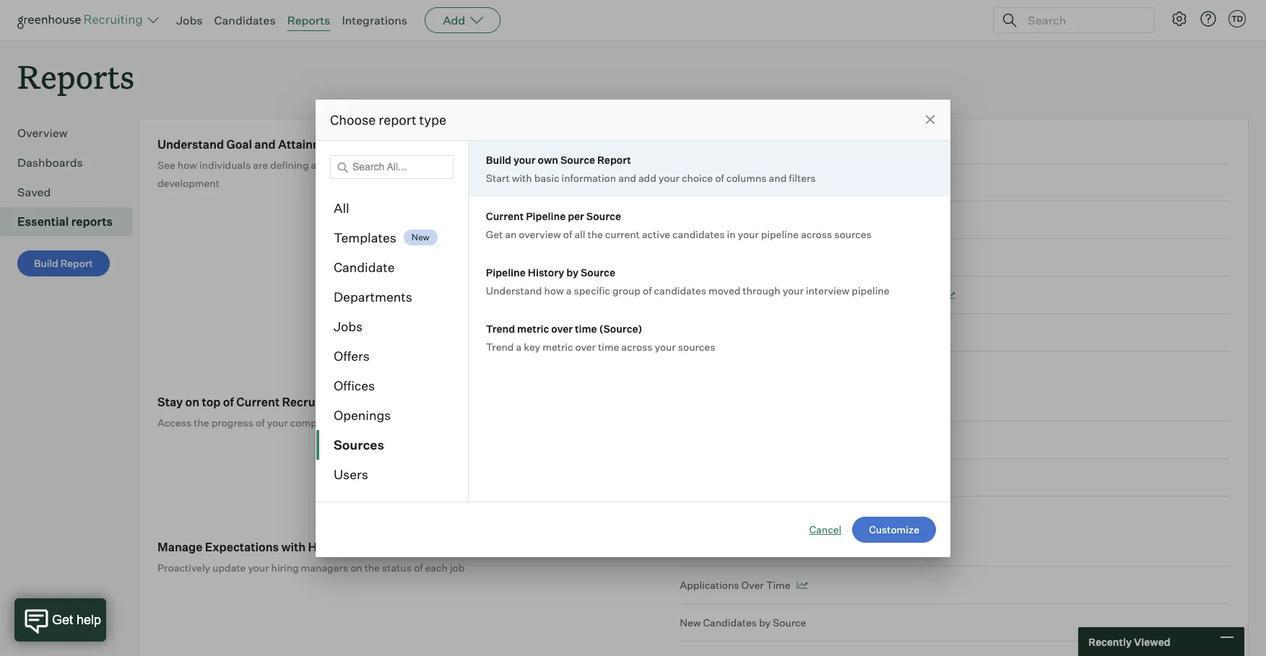 Task type: describe. For each thing, give the bounding box(es) containing it.
offers
[[334, 348, 370, 364]]

pipeline history by source understand how a specific group of candidates moved through your interview pipeline
[[486, 266, 890, 297]]

pipeline for your
[[761, 228, 799, 240]]

of inside current pipeline per source get an overview of all the current active candidates in your pipeline across sources
[[563, 228, 573, 240]]

pipeline inside pipeline history by source understand how a specific group of candidates moved through your interview pipeline
[[486, 266, 526, 279]]

status
[[382, 562, 412, 575]]

saved
[[17, 185, 51, 200]]

openings
[[334, 407, 391, 423]]

overview
[[519, 228, 561, 240]]

0 horizontal spatial time
[[575, 323, 597, 335]]

of right progress
[[256, 417, 265, 429]]

choose report type
[[330, 112, 447, 128]]

1 vertical spatial over
[[576, 341, 596, 353]]

2 horizontal spatial goal
[[861, 289, 883, 301]]

2 horizontal spatial attainment
[[885, 289, 939, 301]]

0 vertical spatial in
[[707, 176, 715, 189]]

current pipeline per source get an overview of all the current active candidates in your pipeline across sources
[[486, 210, 872, 240]]

jobs link
[[176, 13, 203, 27]]

pipeline for interview
[[852, 284, 890, 297]]

new candidates by source
[[680, 617, 807, 629]]

on inside manage expectations with hiring managers proactively update your hiring managers on the status of each job
[[351, 562, 362, 575]]

time up filters
[[782, 139, 807, 151]]

and left add
[[619, 172, 636, 184]]

your inside stay on top of current recruiting activity access the progress of your company's current hiring process
[[267, 417, 288, 429]]

goal inside understand goal and attainment metrics see how individuals are defining and accomplishing goals for their own personal and team development
[[226, 137, 252, 152]]

essential
[[17, 215, 69, 229]]

goals
[[403, 159, 428, 171]]

applications
[[680, 580, 740, 592]]

new for new candidates by source
[[680, 617, 701, 629]]

configure image
[[1171, 10, 1189, 27]]

with inside build your own source report start with basic information and add your choice of columns and filters
[[512, 172, 532, 184]]

goals
[[729, 139, 755, 151]]

and up are
[[255, 137, 276, 152]]

current inside stay on top of current recruiting activity access the progress of your company's current hiring process
[[344, 417, 379, 429]]

build report button
[[17, 251, 110, 277]]

to
[[707, 289, 716, 301]]

the inside stay on top of current recruiting activity access the progress of your company's current hiring process
[[194, 417, 209, 429]]

progress
[[211, 417, 254, 429]]

0 horizontal spatial candidates
[[214, 13, 276, 27]]

dashboards
[[17, 155, 83, 170]]

hiring inside stay on top of current recruiting activity access the progress of your company's current hiring process
[[381, 417, 408, 429]]

a for key
[[516, 341, 522, 353]]

reports
[[71, 215, 113, 229]]

access
[[158, 417, 192, 429]]

available
[[765, 289, 808, 301]]

add
[[443, 13, 465, 27]]

overview link
[[17, 124, 127, 142]]

personal
[[491, 159, 532, 171]]

integrations
[[342, 13, 408, 27]]

integrations link
[[342, 13, 408, 27]]

of right top
[[223, 395, 234, 410]]

time in stage goal attainment link
[[680, 164, 1230, 202]]

add button
[[425, 7, 501, 33]]

candidates inside pipeline history by source understand how a specific group of candidates moved through your interview pipeline
[[654, 284, 707, 297]]

td
[[1232, 14, 1244, 24]]

departments
[[334, 289, 413, 305]]

1 vertical spatial metric
[[543, 341, 573, 353]]

time to schedule available candidate goal attainment
[[680, 289, 939, 301]]

individual
[[680, 139, 726, 151]]

build for build report
[[34, 257, 58, 270]]

build your own source report start with basic information and add your choice of columns and filters
[[486, 154, 816, 184]]

type
[[420, 112, 447, 128]]

an
[[505, 228, 517, 240]]

td button
[[1229, 10, 1246, 27]]

time left to
[[680, 289, 705, 301]]

team
[[555, 159, 579, 171]]

new candidates by source link
[[680, 605, 1230, 642]]

icon chart image for managers
[[797, 583, 808, 590]]

group
[[613, 284, 641, 297]]

how inside understand goal and attainment metrics see how individuals are defining and accomplishing goals for their own personal and team development
[[178, 159, 197, 171]]

dashboards link
[[17, 154, 127, 171]]

through
[[743, 284, 781, 297]]

interview
[[806, 284, 850, 297]]

choose
[[330, 112, 376, 128]]

0 vertical spatial over
[[551, 323, 573, 335]]

recently
[[1089, 636, 1132, 648]]

active
[[642, 228, 671, 240]]

your inside pipeline history by source understand how a specific group of candidates moved through your interview pipeline
[[783, 284, 804, 297]]

your inside current pipeline per source get an overview of all the current active candidates in your pipeline across sources
[[738, 228, 759, 240]]

with inside manage expectations with hiring managers proactively update your hiring managers on the status of each job
[[281, 541, 306, 555]]

0 vertical spatial reports
[[287, 13, 330, 27]]

candidate inside choose report type dialog
[[334, 259, 395, 275]]

pipeline inside current pipeline per source get an overview of all the current active candidates in your pipeline across sources
[[526, 210, 566, 222]]

schedule
[[719, 289, 763, 301]]

understand goal and attainment metrics see how individuals are defining and accomplishing goals for their own personal and team development
[[158, 137, 579, 189]]

filters
[[789, 172, 816, 184]]

moved
[[709, 284, 741, 297]]

0 vertical spatial metric
[[517, 323, 549, 335]]

manage expectations with hiring managers proactively update your hiring managers on the status of each job
[[158, 541, 465, 575]]

essential reports link
[[17, 213, 127, 231]]

per
[[568, 210, 584, 222]]

company's
[[290, 417, 342, 429]]

of inside build your own source report start with basic information and add your choice of columns and filters
[[715, 172, 724, 184]]

expectations
[[205, 541, 279, 555]]

source for all
[[587, 210, 621, 222]]

current inside current pipeline per source get an overview of all the current active candidates in your pipeline across sources
[[605, 228, 640, 240]]

report
[[379, 112, 417, 128]]

stay on top of current recruiting activity access the progress of your company's current hiring process
[[158, 395, 448, 429]]

a for specific
[[566, 284, 572, 297]]

cancel
[[810, 523, 842, 536]]

individuals
[[199, 159, 251, 171]]

hiring
[[308, 541, 343, 555]]

sources inside the trend metric over time (source) trend a key metric over time across your sources
[[678, 341, 716, 353]]

(source)
[[599, 323, 643, 335]]

by for candidates
[[759, 617, 771, 629]]

development
[[158, 177, 220, 189]]

sources
[[334, 437, 384, 453]]

columns
[[727, 172, 767, 184]]

customize
[[869, 523, 920, 536]]

activity
[[343, 395, 387, 410]]

stay
[[158, 395, 183, 410]]

are
[[253, 159, 268, 171]]

understand inside understand goal and attainment metrics see how individuals are defining and accomplishing goals for their own personal and team development
[[158, 137, 224, 152]]

recruiting
[[282, 395, 341, 410]]

for
[[430, 159, 443, 171]]



Task type: vqa. For each thing, say whether or not it's contained in the screenshot.
bottom Fri
no



Task type: locate. For each thing, give the bounding box(es) containing it.
1 vertical spatial candidates
[[654, 284, 707, 297]]

key
[[524, 341, 541, 353]]

1 vertical spatial report
[[60, 257, 93, 270]]

on inside stay on top of current recruiting activity access the progress of your company's current hiring process
[[185, 395, 200, 410]]

1 vertical spatial goal
[[748, 176, 769, 189]]

1 vertical spatial understand
[[486, 284, 542, 297]]

how
[[178, 159, 197, 171], [544, 284, 564, 297]]

1 horizontal spatial candidates
[[703, 617, 757, 629]]

over right goals
[[758, 139, 780, 151]]

by right history
[[567, 266, 579, 279]]

0 horizontal spatial reports
[[17, 55, 134, 98]]

0 vertical spatial current
[[605, 228, 640, 240]]

with down personal
[[512, 172, 532, 184]]

jobs up offers
[[334, 318, 363, 334]]

1 vertical spatial how
[[544, 284, 564, 297]]

on left top
[[185, 395, 200, 410]]

new for new
[[412, 232, 430, 243]]

current down "activity"
[[344, 417, 379, 429]]

sources
[[835, 228, 872, 240], [678, 341, 716, 353]]

build inside build your own source report start with basic information and add your choice of columns and filters
[[486, 154, 512, 166]]

1 horizontal spatial how
[[544, 284, 564, 297]]

new inside choose report type dialog
[[412, 232, 430, 243]]

1 horizontal spatial icon chart image
[[813, 142, 823, 149]]

get
[[486, 228, 503, 240]]

over right key
[[576, 341, 596, 353]]

across up "interview"
[[801, 228, 833, 240]]

1 vertical spatial jobs
[[334, 318, 363, 334]]

source down applications over time
[[773, 617, 807, 629]]

0 horizontal spatial by
[[567, 266, 579, 279]]

1 vertical spatial attainment
[[772, 176, 825, 189]]

hiring
[[381, 417, 408, 429], [271, 562, 299, 575]]

source inside build your own source report start with basic information and add your choice of columns and filters
[[561, 154, 595, 166]]

over
[[758, 139, 780, 151], [742, 580, 764, 592]]

current inside stay on top of current recruiting activity access the progress of your company's current hiring process
[[236, 395, 280, 410]]

the right the all
[[588, 228, 603, 240]]

1 vertical spatial trend
[[486, 341, 514, 353]]

information
[[562, 172, 616, 184]]

of
[[715, 172, 724, 184], [563, 228, 573, 240], [643, 284, 652, 297], [223, 395, 234, 410], [256, 417, 265, 429], [414, 562, 423, 575]]

candidates right jobs link
[[214, 13, 276, 27]]

in down the stage
[[727, 228, 736, 240]]

1 vertical spatial on
[[351, 562, 362, 575]]

reports right the candidates link
[[287, 13, 330, 27]]

a left key
[[516, 341, 522, 353]]

0 vertical spatial hiring
[[381, 417, 408, 429]]

over up new candidates by source
[[742, 580, 764, 592]]

new down the applications
[[680, 617, 701, 629]]

1 trend from the top
[[486, 323, 515, 335]]

customize button
[[853, 517, 936, 543]]

defining
[[270, 159, 309, 171]]

1 horizontal spatial candidate
[[811, 289, 859, 301]]

0 horizontal spatial on
[[185, 395, 200, 410]]

candidates left to
[[654, 284, 707, 297]]

by inside pipeline history by source understand how a specific group of candidates moved through your interview pipeline
[[567, 266, 579, 279]]

current inside current pipeline per source get an overview of all the current active candidates in your pipeline across sources
[[486, 210, 524, 222]]

1 horizontal spatial across
[[801, 228, 833, 240]]

proactively
[[158, 562, 210, 575]]

0 vertical spatial on
[[185, 395, 200, 410]]

pipeline down an
[[486, 266, 526, 279]]

1 horizontal spatial hiring
[[381, 417, 408, 429]]

2 horizontal spatial icon chart image
[[944, 292, 955, 299]]

across down the (source)
[[622, 341, 653, 353]]

a
[[566, 284, 572, 297], [516, 341, 522, 353]]

0 horizontal spatial candidate
[[334, 259, 395, 275]]

1 vertical spatial current
[[344, 417, 379, 429]]

goal
[[226, 137, 252, 152], [748, 176, 769, 189], [861, 289, 883, 301]]

metric up key
[[517, 323, 549, 335]]

own
[[538, 154, 559, 166], [469, 159, 489, 171]]

managers
[[346, 541, 402, 555]]

pipeline inside pipeline history by source understand how a specific group of candidates moved through your interview pipeline
[[852, 284, 890, 297]]

1 horizontal spatial build
[[486, 154, 512, 166]]

0 horizontal spatial current
[[344, 417, 379, 429]]

jobs
[[176, 13, 203, 27], [334, 318, 363, 334]]

greenhouse recruiting image
[[17, 12, 147, 29]]

sources inside current pipeline per source get an overview of all the current active candidates in your pipeline across sources
[[835, 228, 872, 240]]

specific
[[574, 284, 610, 297]]

0 vertical spatial trend
[[486, 323, 515, 335]]

of right choice
[[715, 172, 724, 184]]

1 vertical spatial a
[[516, 341, 522, 353]]

new inside new candidates by source link
[[680, 617, 701, 629]]

stage
[[718, 176, 745, 189]]

hiring left "process"
[[381, 417, 408, 429]]

start
[[486, 172, 510, 184]]

time
[[782, 139, 807, 151], [680, 176, 705, 189], [680, 289, 705, 301], [766, 580, 791, 592]]

a left specific
[[566, 284, 572, 297]]

the inside manage expectations with hiring managers proactively update your hiring managers on the status of each job
[[365, 562, 380, 575]]

1 vertical spatial by
[[759, 617, 771, 629]]

all
[[334, 200, 349, 216]]

attainment inside time in stage goal attainment link
[[772, 176, 825, 189]]

source for information
[[561, 154, 595, 166]]

of inside pipeline history by source understand how a specific group of candidates moved through your interview pipeline
[[643, 284, 652, 297]]

0 vertical spatial goal
[[226, 137, 252, 152]]

build inside build report button
[[34, 257, 58, 270]]

job
[[450, 562, 465, 575]]

time left the (source)
[[575, 323, 597, 335]]

0 horizontal spatial hiring
[[271, 562, 299, 575]]

0 horizontal spatial pipeline
[[761, 228, 799, 240]]

1 horizontal spatial current
[[605, 228, 640, 240]]

by down applications over time
[[759, 617, 771, 629]]

time down the (source)
[[598, 341, 619, 353]]

0 vertical spatial over
[[758, 139, 780, 151]]

0 horizontal spatial across
[[622, 341, 653, 353]]

by for history
[[567, 266, 579, 279]]

with left hiring
[[281, 541, 306, 555]]

how down history
[[544, 284, 564, 297]]

of inside manage expectations with hiring managers proactively update your hiring managers on the status of each job
[[414, 562, 423, 575]]

metric
[[517, 323, 549, 335], [543, 341, 573, 353]]

overview
[[17, 126, 68, 140]]

basic
[[534, 172, 560, 184]]

1 vertical spatial candidate
[[811, 289, 859, 301]]

0 vertical spatial a
[[566, 284, 572, 297]]

1 vertical spatial with
[[281, 541, 306, 555]]

over down history
[[551, 323, 573, 335]]

current
[[605, 228, 640, 240], [344, 417, 379, 429]]

and
[[255, 137, 276, 152], [311, 159, 329, 171], [535, 159, 553, 171], [619, 172, 636, 184], [769, 172, 787, 184]]

1 horizontal spatial goal
[[748, 176, 769, 189]]

essential reports
[[17, 215, 113, 229]]

reports
[[287, 13, 330, 27], [17, 55, 134, 98]]

1 horizontal spatial attainment
[[772, 176, 825, 189]]

own up the start
[[469, 159, 489, 171]]

1 horizontal spatial current
[[486, 210, 524, 222]]

offices
[[334, 378, 375, 393]]

the down top
[[194, 417, 209, 429]]

pipeline
[[526, 210, 566, 222], [486, 266, 526, 279]]

applications over time
[[680, 580, 791, 592]]

0 horizontal spatial goal
[[226, 137, 252, 152]]

top
[[202, 395, 221, 410]]

candidates down applications over time
[[703, 617, 757, 629]]

source inside current pipeline per source get an overview of all the current active candidates in your pipeline across sources
[[587, 210, 621, 222]]

current
[[486, 210, 524, 222], [236, 395, 280, 410]]

1 horizontal spatial jobs
[[334, 318, 363, 334]]

sources down to
[[678, 341, 716, 353]]

0 horizontal spatial own
[[469, 159, 489, 171]]

of left each
[[414, 562, 423, 575]]

across inside current pipeline per source get an overview of all the current active candidates in your pipeline across sources
[[801, 228, 833, 240]]

2 vertical spatial goal
[[861, 289, 883, 301]]

pipeline up the 'overview'
[[526, 210, 566, 222]]

0 vertical spatial with
[[512, 172, 532, 184]]

trend metric over time (source) trend a key metric over time across your sources
[[486, 323, 716, 353]]

all
[[575, 228, 586, 240]]

0 vertical spatial pipeline
[[761, 228, 799, 240]]

understand
[[158, 137, 224, 152], [486, 284, 542, 297]]

candidates inside current pipeline per source get an overview of all the current active candidates in your pipeline across sources
[[673, 228, 725, 240]]

and up basic
[[535, 159, 553, 171]]

templates
[[334, 229, 397, 245]]

attainment inside understand goal and attainment metrics see how individuals are defining and accomplishing goals for their own personal and team development
[[278, 137, 342, 152]]

0 vertical spatial candidates
[[673, 228, 725, 240]]

and left filters
[[769, 172, 787, 184]]

build report
[[34, 257, 93, 270]]

on down managers at bottom left
[[351, 562, 362, 575]]

candidate right available
[[811, 289, 859, 301]]

source up information
[[561, 154, 595, 166]]

cancel link
[[810, 523, 842, 537]]

time up new candidates by source
[[766, 580, 791, 592]]

1 vertical spatial pipeline
[[486, 266, 526, 279]]

see
[[158, 159, 175, 171]]

source right per at the top left
[[587, 210, 621, 222]]

Search text field
[[1025, 10, 1142, 31]]

1 horizontal spatial the
[[365, 562, 380, 575]]

understand down history
[[486, 284, 542, 297]]

1 vertical spatial build
[[34, 257, 58, 270]]

1 horizontal spatial understand
[[486, 284, 542, 297]]

source inside pipeline history by source understand how a specific group of candidates moved through your interview pipeline
[[581, 266, 616, 279]]

how up development
[[178, 159, 197, 171]]

current left active
[[605, 228, 640, 240]]

each
[[425, 562, 448, 575]]

1 vertical spatial candidates
[[703, 617, 757, 629]]

1 horizontal spatial time
[[598, 341, 619, 353]]

1 vertical spatial current
[[236, 395, 280, 410]]

0 vertical spatial current
[[486, 210, 524, 222]]

Search All... text field
[[330, 155, 454, 179]]

choose report type dialog
[[316, 99, 951, 557]]

1 horizontal spatial own
[[538, 154, 559, 166]]

of left the all
[[563, 228, 573, 240]]

update
[[213, 562, 246, 575]]

history
[[528, 266, 565, 279]]

2 trend from the top
[[486, 341, 514, 353]]

jobs left the candidates link
[[176, 13, 203, 27]]

1 vertical spatial the
[[194, 417, 209, 429]]

reports link
[[287, 13, 330, 27]]

new
[[412, 232, 430, 243], [680, 617, 701, 629]]

metric right key
[[543, 341, 573, 353]]

current up an
[[486, 210, 524, 222]]

1 horizontal spatial over
[[576, 341, 596, 353]]

choice
[[682, 172, 713, 184]]

trend
[[486, 323, 515, 335], [486, 341, 514, 353]]

your inside the trend metric over time (source) trend a key metric over time across your sources
[[655, 341, 676, 353]]

recently viewed
[[1089, 636, 1171, 648]]

goal right the stage
[[748, 176, 769, 189]]

1 horizontal spatial report
[[597, 154, 631, 166]]

time
[[575, 323, 597, 335], [598, 341, 619, 353]]

1 horizontal spatial sources
[[835, 228, 872, 240]]

a inside pipeline history by source understand how a specific group of candidates moved through your interview pipeline
[[566, 284, 572, 297]]

build down the essential
[[34, 257, 58, 270]]

0 vertical spatial report
[[597, 154, 631, 166]]

the
[[588, 228, 603, 240], [194, 417, 209, 429], [365, 562, 380, 575]]

candidates link
[[214, 13, 276, 27]]

1 vertical spatial time
[[598, 341, 619, 353]]

0 vertical spatial sources
[[835, 228, 872, 240]]

0 vertical spatial pipeline
[[526, 210, 566, 222]]

0 vertical spatial by
[[567, 266, 579, 279]]

hiring left managers
[[271, 562, 299, 575]]

0 vertical spatial jobs
[[176, 13, 203, 27]]

new right templates
[[412, 232, 430, 243]]

0 vertical spatial candidates
[[214, 13, 276, 27]]

process
[[411, 417, 448, 429]]

on
[[185, 395, 200, 410], [351, 562, 362, 575]]

understand up see
[[158, 137, 224, 152]]

1 vertical spatial reports
[[17, 55, 134, 98]]

time down individual
[[680, 176, 705, 189]]

candidates right active
[[673, 228, 725, 240]]

source for group
[[581, 266, 616, 279]]

build up the start
[[486, 154, 512, 166]]

0 vertical spatial new
[[412, 232, 430, 243]]

0 horizontal spatial current
[[236, 395, 280, 410]]

sources up "interview"
[[835, 228, 872, 240]]

how inside pipeline history by source understand how a specific group of candidates moved through your interview pipeline
[[544, 284, 564, 297]]

source up specific
[[581, 266, 616, 279]]

report
[[597, 154, 631, 166], [60, 257, 93, 270]]

0 horizontal spatial new
[[412, 232, 430, 243]]

1 vertical spatial icon chart image
[[944, 292, 955, 299]]

report down essential reports link
[[60, 257, 93, 270]]

1 horizontal spatial by
[[759, 617, 771, 629]]

build for build your own source report start with basic information and add your choice of columns and filters
[[486, 154, 512, 166]]

time in stage goal attainment
[[680, 176, 825, 189]]

1 vertical spatial over
[[742, 580, 764, 592]]

add
[[639, 172, 657, 184]]

0 vertical spatial across
[[801, 228, 833, 240]]

metrics
[[345, 137, 387, 152]]

users
[[334, 466, 368, 482]]

0 horizontal spatial jobs
[[176, 13, 203, 27]]

pipeline inside current pipeline per source get an overview of all the current active candidates in your pipeline across sources
[[761, 228, 799, 240]]

across inside the trend metric over time (source) trend a key metric over time across your sources
[[622, 341, 653, 353]]

2 vertical spatial attainment
[[885, 289, 939, 301]]

candidate down templates
[[334, 259, 395, 275]]

0 horizontal spatial over
[[551, 323, 573, 335]]

1 horizontal spatial pipeline
[[526, 210, 566, 222]]

1 vertical spatial hiring
[[271, 562, 299, 575]]

0 horizontal spatial pipeline
[[486, 266, 526, 279]]

1 vertical spatial sources
[[678, 341, 716, 353]]

2 vertical spatial icon chart image
[[797, 583, 808, 590]]

0 horizontal spatial how
[[178, 159, 197, 171]]

0 horizontal spatial with
[[281, 541, 306, 555]]

manage
[[158, 541, 203, 555]]

pipeline down the time in stage goal attainment on the right top of page
[[761, 228, 799, 240]]

their
[[445, 159, 467, 171]]

reports down greenhouse recruiting image
[[17, 55, 134, 98]]

managers
[[301, 562, 348, 575]]

0 horizontal spatial sources
[[678, 341, 716, 353]]

understand inside pipeline history by source understand how a specific group of candidates moved through your interview pipeline
[[486, 284, 542, 297]]

report inside build your own source report start with basic information and add your choice of columns and filters
[[597, 154, 631, 166]]

of right group
[[643, 284, 652, 297]]

icon chart image
[[813, 142, 823, 149], [944, 292, 955, 299], [797, 583, 808, 590]]

the down managers at bottom left
[[365, 562, 380, 575]]

1 horizontal spatial new
[[680, 617, 701, 629]]

a inside the trend metric over time (source) trend a key metric over time across your sources
[[516, 341, 522, 353]]

candidates inside new candidates by source link
[[703, 617, 757, 629]]

own up basic
[[538, 154, 559, 166]]

jobs inside choose report type dialog
[[334, 318, 363, 334]]

1 horizontal spatial a
[[566, 284, 572, 297]]

and right defining
[[311, 159, 329, 171]]

report up information
[[597, 154, 631, 166]]

report inside build report button
[[60, 257, 93, 270]]

goal up individuals
[[226, 137, 252, 152]]

own inside build your own source report start with basic information and add your choice of columns and filters
[[538, 154, 559, 166]]

own inside understand goal and attainment metrics see how individuals are defining and accomplishing goals for their own personal and team development
[[469, 159, 489, 171]]

your inside manage expectations with hiring managers proactively update your hiring managers on the status of each job
[[248, 562, 269, 575]]

in inside current pipeline per source get an overview of all the current active candidates in your pipeline across sources
[[727, 228, 736, 240]]

icon chart image for metrics
[[813, 142, 823, 149]]

hiring inside manage expectations with hiring managers proactively update your hiring managers on the status of each job
[[271, 562, 299, 575]]

0 horizontal spatial build
[[34, 257, 58, 270]]

over
[[551, 323, 573, 335], [576, 341, 596, 353]]

the inside current pipeline per source get an overview of all the current active candidates in your pipeline across sources
[[588, 228, 603, 240]]

current up progress
[[236, 395, 280, 410]]

pipeline right "interview"
[[852, 284, 890, 297]]

0 vertical spatial time
[[575, 323, 597, 335]]

1 horizontal spatial with
[[512, 172, 532, 184]]

in left the stage
[[707, 176, 715, 189]]

goal right "interview"
[[861, 289, 883, 301]]

viewed
[[1134, 636, 1171, 648]]



